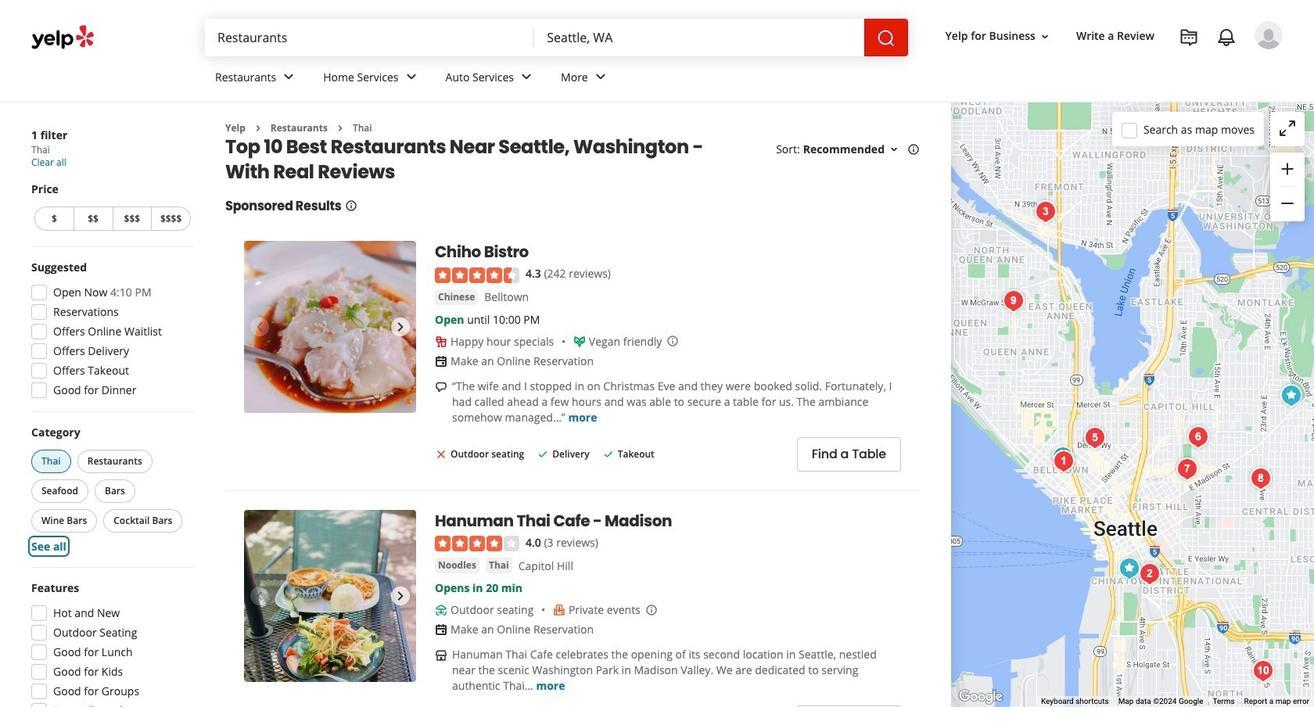 Task type: describe. For each thing, give the bounding box(es) containing it.
things to do, nail salons, plumbers search field
[[205, 19, 535, 56]]

next image
[[391, 587, 410, 605]]

16 happy hour specials v2 image
[[435, 336, 448, 348]]

map region
[[951, 103, 1315, 707]]

1 vertical spatial chiho bistro image
[[1048, 442, 1079, 473]]

16 reservation v2 image for the '16 happy hour specials v2' image
[[435, 355, 448, 368]]

projects image
[[1180, 28, 1199, 47]]

16 info v2 image
[[345, 200, 357, 212]]

2 24 chevron down v2 image from the left
[[402, 68, 421, 86]]

google image
[[955, 687, 1007, 707]]

slideshow element for 16 outdoor seating v2 icon on the left
[[244, 510, 416, 682]]

none field address, neighborhood, city, state or zip
[[535, 19, 864, 56]]

16 info v2 image
[[908, 143, 920, 156]]

16 bizhouse v2 image
[[435, 649, 448, 662]]

24 chevron down v2 image
[[591, 68, 610, 86]]

16 close v2 image
[[435, 448, 448, 461]]

0 vertical spatial hanuman thai cafe - madison image
[[1276, 380, 1307, 411]]

4.3 star rating image
[[435, 267, 520, 283]]

next image
[[391, 318, 410, 337]]

16 chevron down v2 image
[[888, 143, 901, 156]]

4 star rating image
[[435, 536, 520, 552]]

notifications image
[[1218, 28, 1236, 47]]

e-jae pak mor image
[[1135, 558, 1166, 590]]

16 checkmark v2 image
[[537, 448, 550, 461]]

16 chevron down v2 image
[[1039, 30, 1052, 43]]

0 horizontal spatial chiho bistro image
[[244, 241, 416, 413]]

1 16 chevron right v2 image from the left
[[252, 122, 264, 134]]

buddha bruddah image
[[1248, 655, 1279, 687]]



Task type: locate. For each thing, give the bounding box(es) containing it.
16 checkmark v2 image
[[602, 448, 615, 461]]

16 reservation v2 image down 16 outdoor seating v2 icon on the left
[[435, 624, 448, 636]]

previous image for next image
[[250, 587, 269, 605]]

16 private events v2 image
[[553, 604, 566, 617]]

zoom out image
[[1279, 194, 1297, 213]]

hanuman thai cafe - madison image
[[1276, 380, 1307, 411], [244, 510, 416, 682]]

2 16 chevron right v2 image from the left
[[334, 122, 347, 134]]

1 vertical spatial hanuman thai cafe - madison image
[[244, 510, 416, 682]]

None field
[[205, 19, 535, 56], [535, 19, 864, 56]]

address, neighborhood, city, state or zip search field
[[535, 19, 864, 56]]

previous image for next icon
[[250, 318, 269, 337]]

search image
[[877, 29, 896, 48]]

16 vegan v2 image
[[573, 336, 586, 348]]

3 24 chevron down v2 image from the left
[[517, 68, 536, 86]]

morfire image
[[1183, 421, 1214, 453]]

1 horizontal spatial 16 chevron right v2 image
[[334, 122, 347, 134]]

bangrak market image
[[1049, 446, 1080, 477]]

wild ginger image
[[1080, 422, 1111, 453]]

zoom in image
[[1279, 159, 1297, 178]]

1 horizontal spatial 24 chevron down v2 image
[[402, 68, 421, 86]]

chiho bistro image
[[244, 241, 416, 413], [1048, 442, 1079, 473]]

2 none field from the left
[[535, 19, 864, 56]]

1 vertical spatial 16 reservation v2 image
[[435, 624, 448, 636]]

0 vertical spatial previous image
[[250, 318, 269, 337]]

1 horizontal spatial hanuman thai cafe - madison image
[[1276, 380, 1307, 411]]

previous image
[[250, 318, 269, 337], [250, 587, 269, 605]]

2 16 reservation v2 image from the top
[[435, 624, 448, 636]]

16 reservation v2 image
[[435, 355, 448, 368], [435, 624, 448, 636]]

slideshow element for the '16 happy hour specials v2' image
[[244, 241, 416, 413]]

None search field
[[205, 19, 908, 56]]

0 horizontal spatial 16 chevron right v2 image
[[252, 122, 264, 134]]

kin len thai night bites image
[[1031, 196, 1062, 227]]

0 vertical spatial 16 reservation v2 image
[[435, 355, 448, 368]]

info icon image
[[667, 335, 679, 348], [667, 335, 679, 348], [645, 604, 658, 616], [645, 604, 658, 616]]

business categories element
[[203, 56, 1283, 102]]

1 horizontal spatial chiho bistro image
[[1048, 442, 1079, 473]]

user actions element
[[933, 20, 1305, 116]]

fern thai capitol hill image
[[1172, 453, 1203, 485]]

1 previous image from the top
[[250, 318, 269, 337]]

2 previous image from the top
[[250, 587, 269, 605]]

16 chevron right v2 image
[[252, 122, 264, 134], [334, 122, 347, 134]]

16 reservation v2 image down the '16 happy hour specials v2' image
[[435, 355, 448, 368]]

1 16 reservation v2 image from the top
[[435, 355, 448, 368]]

0 vertical spatial slideshow element
[[244, 241, 416, 413]]

group
[[1271, 153, 1305, 221], [31, 182, 194, 234], [27, 260, 194, 403], [28, 425, 194, 555], [27, 581, 194, 707]]

0 horizontal spatial 24 chevron down v2 image
[[280, 68, 298, 86]]

superkim crab house image
[[1114, 553, 1146, 584]]

1 vertical spatial slideshow element
[[244, 510, 416, 682]]

1 none field from the left
[[205, 19, 535, 56]]

0 horizontal spatial hanuman thai cafe - madison image
[[244, 510, 416, 682]]

expand map image
[[1279, 119, 1297, 138]]

2 horizontal spatial 24 chevron down v2 image
[[517, 68, 536, 86]]

isarn thai soul kitchen image
[[998, 285, 1030, 317]]

none field the things to do, nail salons, plumbers
[[205, 19, 535, 56]]

kanom sai cafe image
[[1246, 463, 1277, 494]]

1 vertical spatial previous image
[[250, 587, 269, 605]]

generic n. image
[[1255, 21, 1283, 49]]

2 slideshow element from the top
[[244, 510, 416, 682]]

16 speech v2 image
[[435, 381, 448, 393]]

16 reservation v2 image for 16 outdoor seating v2 icon on the left
[[435, 624, 448, 636]]

16 outdoor seating v2 image
[[435, 604, 448, 617]]

1 24 chevron down v2 image from the left
[[280, 68, 298, 86]]

24 chevron down v2 image
[[280, 68, 298, 86], [402, 68, 421, 86], [517, 68, 536, 86]]

1 slideshow element from the top
[[244, 241, 416, 413]]

0 vertical spatial chiho bistro image
[[244, 241, 416, 413]]

slideshow element
[[244, 241, 416, 413], [244, 510, 416, 682]]



Task type: vqa. For each thing, say whether or not it's contained in the screenshot.
the pricing inside Get pricing & availability button
no



